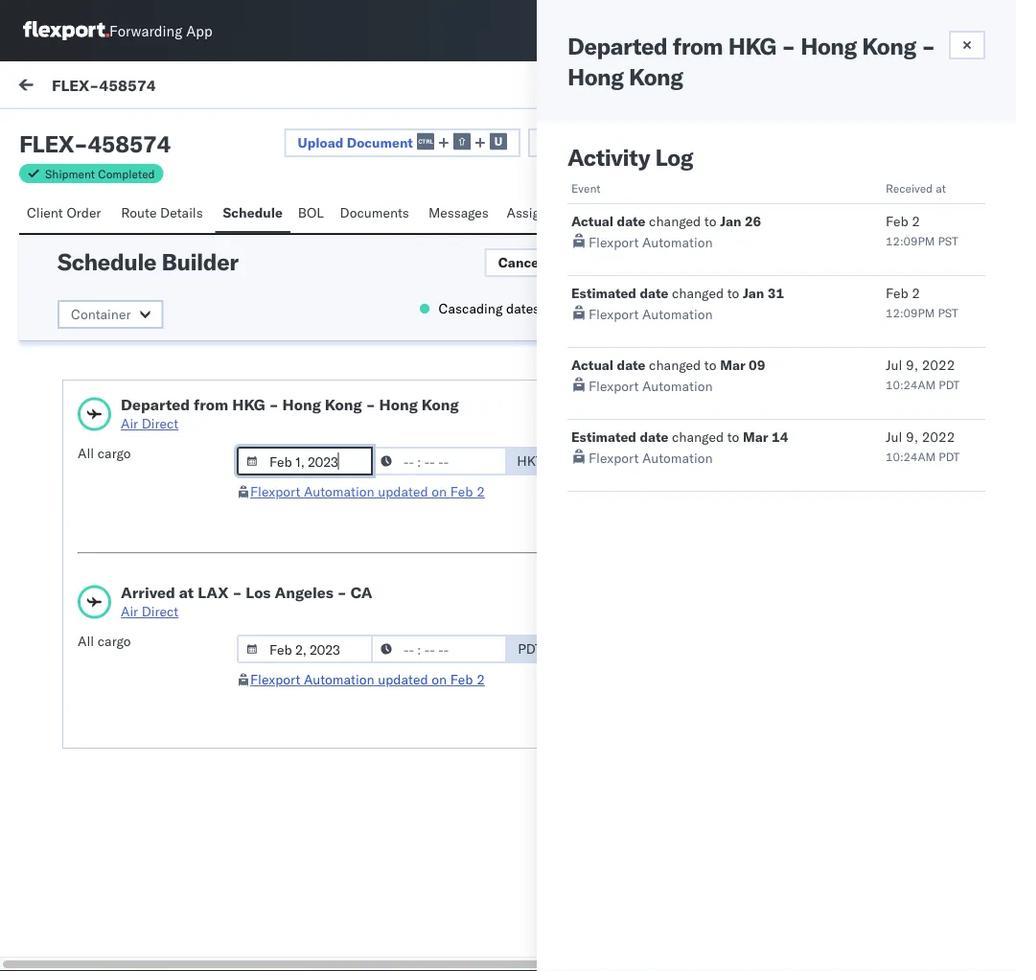 Task type: vqa. For each thing, say whether or not it's contained in the screenshot.
first 2022 from the bottom
yes



Task type: describe. For each thing, give the bounding box(es) containing it.
hkg for departed from hkg - hong kong - hong kong air direct
[[232, 395, 265, 414]]

forwarding app link
[[23, 21, 213, 40]]

flex- up 14
[[782, 409, 822, 426]]

upload
[[298, 134, 344, 151]]

flex - 458574
[[19, 129, 171, 158]]

feb down 12:33
[[450, 483, 473, 500]]

container
[[71, 306, 131, 323]]

message for the message button
[[142, 79, 198, 95]]

zhao for dec 20, 2026, 12:35 am pst
[[165, 299, 195, 316]]

flexport for actual date changed to jan 26
[[589, 234, 639, 251]]

flexport automation for actual date changed to mar 09
[[589, 378, 713, 395]]

summary button
[[706, 198, 782, 255]]

departed from hkg - hong kong - hong kong air direct
[[121, 395, 459, 432]]

external for external
[[714, 264, 760, 279]]

test for dec 20, 2026, 12:33 am pst
[[136, 391, 161, 408]]

mar for mar 14
[[743, 429, 769, 445]]

sops
[[946, 207, 979, 224]]

test for dec 20, 2026, 12:35 am pst
[[136, 299, 161, 316]]

cancel
[[498, 254, 543, 271]]

ca
[[351, 583, 373, 602]]

all for arrived at lax - los angeles - ca
[[78, 633, 94, 650]]

save button
[[568, 248, 622, 277]]

3 z from the top
[[69, 943, 75, 955]]

shipment inside 'button'
[[860, 300, 908, 314]]

message for message list
[[223, 122, 279, 139]]

flex-458574
[[52, 75, 156, 94]]

14
[[772, 429, 789, 445]]

cascading dates
[[439, 300, 540, 317]]

0 vertical spatial file exception
[[635, 76, 724, 93]]

(0) for internal (0)
[[179, 122, 204, 139]]

container button
[[58, 300, 163, 329]]

to for mar 09
[[705, 357, 717, 374]]

2 17, from the top
[[374, 592, 395, 609]]

flexport for actual date changed to mar 09
[[589, 378, 639, 395]]

1 vertical spatial exception
[[585, 134, 647, 151]]

flexport down mmm d, yyyy text field
[[250, 483, 300, 500]]

2026, left '12:39'
[[398, 225, 436, 241]]

on inside 64 on shipment
[[867, 257, 880, 271]]

internal (0) button
[[121, 113, 215, 151]]

dec 8, 2026, 6:39 pm pst
[[346, 684, 511, 701]]

j z for dec 20, 2026, 12:39 am pst
[[65, 209, 75, 221]]

9, for mar 09
[[906, 357, 919, 374]]

save
[[580, 254, 610, 271]]

3 dec from the top
[[346, 409, 370, 426]]

route for route
[[893, 207, 929, 224]]

hashtag
[[943, 292, 985, 306]]

os
[[962, 23, 981, 38]]

work button
[[782, 198, 831, 255]]

message list
[[223, 122, 306, 139]]

flexport. image
[[23, 21, 109, 40]]

6:39
[[431, 684, 460, 701]]

26
[[745, 213, 762, 230]]

actual for actual
[[595, 481, 635, 498]]

completed
[[98, 166, 155, 181]]

date for actual date changed to jan 26
[[617, 213, 646, 230]]

2 6:47 from the top
[[439, 592, 468, 609]]

message list button
[[215, 113, 314, 151]]

0 hashtag
[[933, 292, 985, 306]]

2 j from the top
[[65, 301, 69, 313]]

on right 8, on the bottom left
[[432, 671, 447, 688]]

jason-test zhao for dec 20, 2026, 12:35 am pst
[[93, 299, 195, 316]]

event
[[572, 181, 601, 195]]

jason-test zhao for dec 17, 2026, 6:47 pm pst
[[93, 574, 195, 591]]

received at
[[886, 181, 946, 195]]

@
[[58, 699, 69, 716]]

on down dec 20, 2026, 12:33 am pst
[[432, 483, 447, 500]]

cargo for arrived
[[98, 633, 131, 650]]

flexport automation updated on feb 2 button for hong
[[250, 483, 485, 500]]

9, for mar 14
[[906, 429, 919, 445]]

2022 for estimated date changed to mar 14
[[922, 429, 955, 445]]

10:24am for mar 09
[[886, 377, 936, 392]]

log
[[655, 143, 693, 172]]

work for my
[[55, 74, 104, 100]]

bol button
[[290, 196, 332, 233]]

related work item/shipment
[[783, 166, 932, 181]]

-- : -- -- text field for arrived at lax - los angeles - ca
[[371, 635, 507, 664]]

schedule builder
[[58, 247, 238, 276]]

air inside arrived at lax - los angeles - ca air direct
[[121, 603, 138, 620]]

lax
[[198, 583, 229, 602]]

jan for jan 26
[[720, 213, 742, 230]]

route for route details
[[121, 204, 157, 221]]

1 horizontal spatial client order button
[[831, 198, 885, 255]]

documents button
[[332, 196, 421, 233]]

1 vertical spatial file exception
[[558, 134, 647, 151]]

exceptions
[[950, 264, 1008, 279]]

from for departed from hkg - hong kong - hong kong air direct
[[194, 395, 229, 414]]

1 j from the top
[[65, 209, 69, 221]]

zhao for dec 20, 2026, 12:33 am pst
[[165, 391, 195, 408]]

forwarding
[[109, 22, 182, 40]]

all cargo for arrived
[[78, 633, 131, 650]]

8,
[[374, 684, 386, 701]]

0 vertical spatial pm
[[472, 501, 492, 517]]

(0) for external (0)
[[85, 122, 110, 139]]

jul for mar 09
[[886, 357, 903, 374]]

feb 2 12:09pm pst for estimated date changed to jan 31
[[886, 285, 959, 320]]

message button
[[135, 61, 231, 113]]

messages button
[[421, 196, 499, 233]]

flex- right my
[[52, 75, 99, 94]]

on shipment button
[[839, 284, 919, 315]]

flexport automation updated on feb 2 button for ca
[[250, 671, 485, 688]]

0 horizontal spatial message
[[59, 166, 105, 181]]

hkt
[[517, 453, 544, 469]]

bol
[[298, 204, 324, 221]]

all inside button
[[810, 264, 825, 279]]

pdt for estimated date changed to mar 14
[[939, 449, 960, 464]]

assignees button
[[499, 196, 580, 233]]

automation for mar 14
[[642, 450, 713, 467]]

estimated for estimated
[[595, 453, 657, 469]]

my
[[19, 74, 50, 100]]

12:33
[[439, 409, 477, 426]]

jason- for dec 20, 2026, 12:35 am pst
[[93, 299, 136, 316]]

flex- down 14
[[782, 501, 822, 517]]

flexport automation for actual date changed to jan 26
[[589, 234, 713, 251]]

5 jason-test zhao from the top
[[93, 941, 195, 958]]

vandelay link
[[707, 179, 762, 198]]

6 dec from the top
[[346, 684, 370, 701]]

64 on shipment
[[849, 257, 915, 286]]

2 test from the top
[[58, 516, 81, 532]]

air inside departed from hkg - hong kong - hong kong air direct
[[121, 415, 138, 432]]

departed for departed from hkg - hong kong - hong kong
[[568, 32, 668, 60]]

item/shipment
[[854, 166, 932, 181]]

route button
[[885, 198, 938, 255]]

details
[[160, 204, 203, 221]]

summary
[[714, 207, 771, 224]]

sops button
[[938, 198, 988, 255]]

2 dec from the top
[[346, 317, 370, 334]]

cancel button
[[485, 248, 557, 277]]

estimated date changed to jan 31
[[572, 285, 785, 302]]

changed for jan 31
[[672, 285, 724, 302]]

1 vertical spatial pm
[[472, 592, 492, 609]]

angeles
[[275, 583, 334, 602]]

estimated date changed to mar 14
[[572, 429, 789, 445]]

shipment
[[45, 166, 95, 181]]

dec 20, 2026, 12:35 am pst
[[346, 317, 528, 334]]

kong up mmm d, yyyy text field
[[325, 395, 362, 414]]

schedule button
[[215, 196, 290, 233]]

2022 for actual date changed to mar 09
[[922, 357, 955, 374]]

5 zhao from the top
[[165, 941, 195, 958]]

air direct link for los
[[121, 602, 373, 621]]

0 vertical spatial flex- 458574
[[707, 124, 764, 162]]

0 horizontal spatial file
[[558, 134, 581, 151]]

jason- for dec 20, 2026, 12:33 am pst
[[93, 391, 136, 408]]

related
[[783, 166, 822, 181]]

to for jan 26
[[705, 213, 717, 230]]

internal (0)
[[129, 122, 204, 139]]

feb left the 0
[[886, 285, 909, 302]]

2 down dec 20, 2026, 12:33 am pst
[[477, 483, 485, 500]]

on inside on shipment
[[860, 284, 873, 299]]

kong up log
[[629, 62, 683, 91]]

all for departed from hkg - hong kong - hong kong
[[78, 445, 94, 462]]

actual for actual date changed to jan 26
[[572, 213, 614, 230]]

dec 20, 2026, 12:33 am pst
[[346, 409, 528, 426]]

kong left os "button"
[[862, 32, 916, 60]]

jul for mar 14
[[886, 429, 903, 445]]

j z for dec 20, 2026, 12:35 am pst
[[65, 301, 75, 313]]

2026, left 12:35
[[398, 317, 436, 334]]

09
[[749, 357, 766, 374]]

order inside 'client order'
[[839, 226, 873, 243]]

hkg for departed from hkg - hong kong - hong kong
[[728, 32, 777, 60]]

3
[[940, 264, 947, 279]]

automation for mar 09
[[642, 378, 713, 395]]

departed for departed from hkg - hong kong - hong kong air direct
[[121, 395, 190, 414]]

test msg
[[58, 424, 109, 441]]

received
[[886, 181, 933, 195]]

0 horizontal spatial client order
[[27, 204, 101, 221]]

activity log
[[568, 143, 693, 172]]

external (0) button
[[23, 113, 121, 151]]

zhao for dec 20, 2026, 12:39 am pst
[[165, 207, 195, 223]]

2 vertical spatial pdt
[[518, 641, 543, 657]]

app
[[186, 22, 213, 40]]

date for actual date changed to mar 09
[[617, 357, 646, 374]]

jul 9, 2022 10:24am pdt for estimated date changed to mar 14
[[886, 429, 960, 464]]

category
[[565, 166, 612, 181]]

date for estimated date changed to jan 31
[[640, 285, 669, 302]]

5 jason- from the top
[[93, 941, 136, 958]]

7 j from the top
[[65, 943, 69, 955]]

documents
[[340, 204, 409, 221]]

2 dec 17, 2026, 6:47 pm pst from the top
[[346, 592, 519, 609]]

jul 9, 2022 10:24am pdt for actual date changed to mar 09
[[886, 357, 960, 392]]

2026, left 12:33
[[398, 409, 436, 426]]



Task type: locate. For each thing, give the bounding box(es) containing it.
3 test from the top
[[136, 391, 161, 408]]

route
[[121, 204, 157, 221], [893, 207, 929, 224]]

order
[[67, 204, 101, 221], [839, 226, 873, 243]]

1 horizontal spatial client
[[839, 207, 875, 224]]

flexport for estimated date changed to jan 31
[[589, 306, 639, 323]]

(0) down the message button
[[179, 122, 204, 139]]

1 jason-test zhao from the top
[[93, 207, 195, 223]]

to for jan 31
[[728, 285, 740, 302]]

dates
[[506, 300, 540, 317]]

to for mar 14
[[728, 429, 740, 445]]

MMM D, YYYY text field
[[237, 635, 373, 664]]

file up category
[[558, 134, 581, 151]]

2 left the 0
[[912, 285, 921, 302]]

1 (0) from the left
[[85, 122, 110, 139]]

0 vertical spatial ttt
[[58, 240, 72, 257]]

0 vertical spatial jul
[[886, 357, 903, 374]]

z for dec 20, 2026, 12:35 am pst
[[69, 301, 75, 313]]

schedule
[[223, 204, 283, 221], [58, 247, 156, 276]]

flex- 458574 for dec 17, 2026, 6:47 pm pst
[[782, 501, 872, 517]]

flex- 458574
[[707, 124, 764, 162], [782, 409, 872, 426], [782, 501, 872, 517]]

-- : -- -- text field down dec 20, 2026, 12:33 am pst
[[371, 447, 507, 476]]

1 j z from the top
[[65, 209, 75, 221]]

jason-
[[93, 207, 136, 223], [93, 299, 136, 316], [93, 391, 136, 408], [93, 574, 136, 591], [93, 941, 136, 958]]

changed down actual date changed to mar 09 on the top right of page
[[672, 429, 724, 445]]

2026, down dec 20, 2026, 12:33 am pst
[[398, 501, 436, 517]]

0 vertical spatial j z
[[65, 209, 75, 221]]

file exception up log
[[635, 76, 724, 93]]

flex- 458574 for dec 20, 2026, 12:33 am pst
[[782, 409, 872, 426]]

direct inside arrived at lax - los angeles - ca air direct
[[142, 603, 179, 620]]

2 j z from the top
[[65, 301, 75, 313]]

1 10:24am from the top
[[886, 377, 936, 392]]

client order down shipment
[[27, 204, 101, 221]]

forwarding app
[[109, 22, 213, 40]]

schedule up container
[[58, 247, 156, 276]]

3 zhao from the top
[[165, 391, 195, 408]]

assignees
[[507, 204, 569, 221]]

2 jason-test zhao from the top
[[93, 299, 195, 316]]

17,
[[374, 501, 395, 517], [374, 592, 395, 609]]

0 horizontal spatial client
[[27, 204, 63, 221]]

0 vertical spatial order
[[67, 204, 101, 221]]

cargo for departed
[[98, 445, 131, 462]]

my work
[[19, 74, 104, 100]]

1 direct from the top
[[142, 415, 179, 432]]

1 air direct link from the top
[[121, 414, 459, 433]]

1 feb 2 12:09pm pst from the top
[[886, 213, 959, 248]]

internal for internal
[[714, 292, 757, 306]]

am for 12:33
[[480, 409, 501, 426]]

2 air from the top
[[121, 603, 138, 620]]

1 flexport automation from the top
[[589, 234, 713, 251]]

(0) up shipment completed
[[85, 122, 110, 139]]

0 horizontal spatial internal
[[129, 122, 176, 139]]

feb down received
[[886, 213, 909, 230]]

flexport automation down "estimated date changed to jan 31"
[[589, 306, 713, 323]]

on shipment
[[860, 284, 908, 314]]

at for arrived
[[179, 583, 194, 602]]

1 vertical spatial dec 17, 2026, 6:47 pm pst
[[346, 592, 519, 609]]

2 12:09pm from the top
[[886, 305, 935, 320]]

flexport automation down estimated date changed to mar 14
[[589, 450, 713, 467]]

3 20, from the top
[[374, 409, 395, 426]]

1 jason- from the top
[[93, 207, 136, 223]]

1 horizontal spatial (0)
[[179, 122, 204, 139]]

ttt for dec 20, 2026, 12:39 am pst
[[58, 240, 72, 257]]

work right related
[[825, 166, 851, 181]]

feb 2 12:09pm pst down 3
[[886, 285, 959, 320]]

1 vertical spatial feb 2 12:09pm pst
[[886, 285, 959, 320]]

updated left 6:39
[[378, 671, 428, 688]]

2 vertical spatial pm
[[464, 684, 484, 701]]

0 vertical spatial shipment
[[867, 272, 915, 286]]

feb 2 12:09pm pst down received at
[[886, 213, 959, 248]]

0 vertical spatial actual
[[572, 213, 614, 230]]

1 horizontal spatial departed
[[568, 32, 668, 60]]

1 flexport automation updated on feb 2 button from the top
[[250, 483, 485, 500]]

work
[[790, 207, 822, 224]]

None text field
[[804, 16, 834, 45], [714, 921, 986, 963], [804, 16, 834, 45], [714, 921, 986, 963]]

1 vertical spatial message
[[223, 122, 279, 139]]

departed inside departed from hkg - hong kong - hong kong air direct
[[121, 395, 190, 414]]

20, for dec 20, 2026, 12:33 am pst
[[374, 409, 395, 426]]

all cargo down "arrived"
[[78, 633, 131, 650]]

air direct link
[[121, 414, 459, 433], [121, 602, 373, 621]]

0 vertical spatial jan
[[720, 213, 742, 230]]

updated for ca
[[378, 671, 428, 688]]

2 vertical spatial estimated
[[595, 453, 657, 469]]

date down actual date changed to mar 09 on the top right of page
[[640, 429, 669, 445]]

0 horizontal spatial work
[[55, 74, 104, 100]]

kong down dec 20, 2026, 12:35 am pst
[[422, 395, 459, 414]]

1 vertical spatial air direct link
[[121, 602, 373, 621]]

file up activity log
[[635, 76, 658, 93]]

0 vertical spatial 9,
[[906, 357, 919, 374]]

MMM D, YYYY text field
[[237, 447, 373, 476]]

jason-test zhao for dec 20, 2026, 12:39 am pst
[[93, 207, 195, 223]]

1 cargo from the top
[[98, 445, 131, 462]]

client order button up the 64
[[831, 198, 885, 255]]

1 z from the top
[[69, 209, 75, 221]]

all button
[[800, 260, 835, 283]]

4 resize handle column header from the left
[[968, 160, 991, 971]]

2 jul 9, 2022 10:24am pdt from the top
[[886, 429, 960, 464]]

flexport automation updated on feb 2 for hong
[[250, 483, 485, 500]]

automation
[[642, 234, 713, 251], [642, 306, 713, 323], [642, 378, 713, 395], [642, 450, 713, 467], [304, 483, 375, 500], [304, 671, 375, 688]]

ttt down container
[[58, 332, 72, 349]]

1 vertical spatial 20,
[[374, 317, 395, 334]]

1 vertical spatial departed
[[121, 395, 190, 414]]

5 j from the top
[[65, 576, 69, 588]]

message left list in the top left of the page
[[223, 122, 279, 139]]

from for departed from hkg - hong kong - hong kong
[[673, 32, 723, 60]]

test up @
[[58, 607, 81, 624]]

20,
[[374, 225, 395, 241], [374, 317, 395, 334], [374, 409, 395, 426]]

dec 20, 2026, 12:39 am pst
[[346, 225, 528, 241]]

route details
[[121, 204, 203, 221]]

external (0)
[[31, 122, 110, 139]]

1 vertical spatial 12:09pm
[[886, 305, 935, 320]]

automation down mmm d, yyyy text field
[[304, 483, 375, 500]]

1 vertical spatial air
[[121, 603, 138, 620]]

1 vertical spatial direct
[[142, 603, 179, 620]]

internal left the 31
[[714, 292, 757, 306]]

-- : -- -- text field for departed from hkg - hong kong - hong kong
[[371, 447, 507, 476]]

2 -- : -- -- text field from the top
[[371, 635, 507, 664]]

direct right msg
[[142, 415, 179, 432]]

3 am from the top
[[480, 409, 501, 426]]

at inside arrived at lax - los angeles - ca air direct
[[179, 583, 194, 602]]

10:24am for mar 14
[[886, 449, 936, 464]]

1 horizontal spatial external
[[714, 264, 760, 279]]

changed for mar 14
[[672, 429, 724, 445]]

2026, right 8, on the bottom left
[[390, 684, 427, 701]]

automation down estimated date changed to mar 14
[[642, 450, 713, 467]]

am for 12:35
[[480, 317, 501, 334]]

pdt for actual date changed to mar 09
[[939, 377, 960, 392]]

arrived
[[121, 583, 175, 602]]

0 vertical spatial 2022
[[922, 357, 955, 374]]

departed inside departed from hkg - hong kong - hong kong
[[568, 32, 668, 60]]

2 am from the top
[[480, 317, 501, 334]]

1 horizontal spatial client order
[[839, 207, 875, 243]]

4 jason- from the top
[[93, 574, 136, 591]]

1 test from the top
[[58, 424, 81, 441]]

20, for dec 20, 2026, 12:35 am pst
[[374, 317, 395, 334]]

1 20, from the top
[[374, 225, 395, 241]]

0 vertical spatial all
[[810, 264, 825, 279]]

flexport automation down actual date changed to mar 09 on the top right of page
[[589, 378, 713, 395]]

-
[[782, 32, 796, 60], [922, 32, 935, 60], [74, 129, 88, 158], [564, 225, 572, 241], [564, 317, 572, 334], [269, 395, 279, 414], [366, 395, 376, 414], [564, 409, 572, 426], [232, 583, 242, 602], [337, 583, 347, 602]]

los
[[246, 583, 271, 602]]

1 jul from the top
[[886, 357, 903, 374]]

1 vertical spatial 2022
[[922, 429, 955, 445]]

jan left 26
[[720, 213, 742, 230]]

1 17, from the top
[[374, 501, 395, 517]]

z
[[69, 209, 75, 221], [69, 301, 75, 313], [69, 943, 75, 955]]

test
[[136, 207, 161, 223], [136, 299, 161, 316], [136, 391, 161, 408], [136, 574, 161, 591], [136, 941, 161, 958]]

2 flexport automation updated on feb 2 from the top
[[250, 671, 485, 688]]

5 dec from the top
[[346, 592, 370, 609]]

1 vertical spatial 9,
[[906, 429, 919, 445]]

automation for jan 26
[[642, 234, 713, 251]]

builder
[[162, 247, 238, 276]]

shipment right the 64
[[867, 272, 915, 286]]

internal for internal (0)
[[129, 122, 176, 139]]

2 down received at
[[912, 213, 921, 230]]

3 jason-test zhao from the top
[[93, 391, 195, 408]]

1 vertical spatial work
[[825, 166, 851, 181]]

4 zhao from the top
[[165, 574, 195, 591]]

schedule for schedule builder
[[58, 247, 156, 276]]

1 vertical spatial jul 9, 2022 10:24am pdt
[[886, 429, 960, 464]]

am
[[480, 225, 501, 241], [480, 317, 501, 334], [480, 409, 501, 426]]

route down completed
[[121, 204, 157, 221]]

cargo down msg
[[98, 445, 131, 462]]

0 vertical spatial cargo
[[98, 445, 131, 462]]

changed for mar 09
[[649, 357, 701, 374]]

2 vertical spatial flex- 458574
[[782, 501, 872, 517]]

estimated for estimated date changed to mar 14
[[572, 429, 637, 445]]

date for estimated date changed to mar 14
[[640, 429, 669, 445]]

12:35
[[439, 317, 477, 334]]

None checkbox
[[554, 305, 581, 313]]

flexport automation for estimated date changed to mar 14
[[589, 450, 713, 467]]

air direct link up mmm d, yyyy text box
[[121, 602, 373, 621]]

am right 12:33
[[480, 409, 501, 426]]

2 (0) from the left
[[179, 122, 204, 139]]

upload document
[[298, 134, 413, 151]]

0 vertical spatial test
[[58, 424, 81, 441]]

automation for jan 31
[[642, 306, 713, 323]]

0 horizontal spatial from
[[194, 395, 229, 414]]

2 vertical spatial all
[[78, 633, 94, 650]]

1 horizontal spatial exception
[[662, 76, 724, 93]]

air direct link for hong
[[121, 414, 459, 433]]

flex-
[[52, 75, 99, 94], [707, 124, 754, 143], [782, 409, 822, 426], [782, 501, 822, 517]]

0 vertical spatial am
[[480, 225, 501, 241]]

0 horizontal spatial order
[[67, 204, 101, 221]]

2 air direct link from the top
[[121, 602, 373, 621]]

0 vertical spatial from
[[673, 32, 723, 60]]

2 20, from the top
[[374, 317, 395, 334]]

flexport down actual date changed to mar 09 on the top right of page
[[589, 378, 639, 395]]

0 vertical spatial flexport automation updated on feb 2 button
[[250, 483, 485, 500]]

all cargo
[[78, 445, 131, 462], [78, 633, 131, 650]]

64
[[849, 264, 864, 279]]

zhao for dec 17, 2026, 6:47 pm pst
[[165, 574, 195, 591]]

external inside button
[[31, 122, 81, 139]]

automation down mmm d, yyyy text box
[[304, 671, 375, 688]]

3 j z from the top
[[65, 943, 75, 955]]

all cargo for departed
[[78, 445, 131, 462]]

external down "summary" button
[[714, 264, 760, 279]]

1 vertical spatial estimated
[[572, 429, 637, 445]]

1 vertical spatial actual
[[572, 357, 614, 374]]

direct inside departed from hkg - hong kong - hong kong air direct
[[142, 415, 179, 432]]

flexport down save button
[[589, 306, 639, 323]]

3 test from the top
[[58, 607, 81, 624]]

1 12:09pm from the top
[[886, 233, 935, 248]]

resize handle column header for category
[[750, 160, 773, 971]]

3 exceptions
[[940, 264, 1008, 279]]

am for 12:39
[[480, 225, 501, 241]]

schedule inside button
[[223, 204, 283, 221]]

12:39
[[439, 225, 477, 241]]

0 vertical spatial hkg
[[728, 32, 777, 60]]

0 horizontal spatial at
[[179, 583, 194, 602]]

cargo down "arrived"
[[98, 633, 131, 650]]

schedule left bol
[[223, 204, 283, 221]]

file
[[635, 76, 658, 93], [558, 134, 581, 151]]

1 updated from the top
[[378, 483, 428, 500]]

date
[[617, 213, 646, 230], [640, 285, 669, 302], [617, 357, 646, 374], [640, 429, 669, 445]]

flex- 458574 down 14
[[782, 501, 872, 517]]

direct
[[142, 415, 179, 432], [142, 603, 179, 620]]

1 horizontal spatial at
[[936, 181, 946, 195]]

1 9, from the top
[[906, 357, 919, 374]]

external for external (0)
[[31, 122, 81, 139]]

20, for dec 20, 2026, 12:39 am pst
[[374, 225, 395, 241]]

2 vertical spatial j z
[[65, 943, 75, 955]]

document
[[347, 134, 413, 151]]

-- : -- -- text field up 6:39
[[371, 635, 507, 664]]

0 vertical spatial air
[[121, 415, 138, 432]]

to left 14
[[728, 429, 740, 445]]

test left msg
[[58, 424, 81, 441]]

0 vertical spatial air direct link
[[121, 414, 459, 433]]

2 vertical spatial message
[[59, 166, 105, 181]]

0 vertical spatial 17,
[[374, 501, 395, 517]]

am right '12:39'
[[480, 225, 501, 241]]

1 vertical spatial -- : -- -- text field
[[371, 635, 507, 664]]

4 flexport automation from the top
[[589, 450, 713, 467]]

internal inside button
[[129, 122, 176, 139]]

1 horizontal spatial file
[[635, 76, 658, 93]]

2 updated from the top
[[378, 671, 428, 688]]

at for received
[[936, 181, 946, 195]]

0 vertical spatial external
[[31, 122, 81, 139]]

os button
[[949, 9, 993, 53]]

ttt for dec 20, 2026, 12:35 am pst
[[58, 332, 72, 349]]

air right msg
[[121, 415, 138, 432]]

estimated for estimated date changed to jan 31
[[572, 285, 637, 302]]

1 vertical spatial file
[[558, 134, 581, 151]]

3 j from the top
[[65, 393, 69, 405]]

6:47 up 6:39
[[439, 592, 468, 609]]

4 j from the top
[[65, 485, 69, 497]]

message down flex - 458574
[[59, 166, 105, 181]]

1 vertical spatial cargo
[[98, 633, 131, 650]]

1 vertical spatial at
[[179, 583, 194, 602]]

mar for mar 09
[[720, 357, 746, 374]]

1 ttt from the top
[[58, 240, 72, 257]]

updated down dec 20, 2026, 12:33 am pst
[[378, 483, 428, 500]]

changed for jan 26
[[649, 213, 701, 230]]

direct down "arrived"
[[142, 603, 179, 620]]

2 2022 from the top
[[922, 429, 955, 445]]

message up internal (0)
[[142, 79, 198, 95]]

jan for jan 31
[[743, 285, 765, 302]]

client order up the 64
[[839, 207, 875, 243]]

flexport automation for estimated date changed to jan 31
[[589, 306, 713, 323]]

work
[[55, 74, 104, 100], [825, 166, 851, 181]]

2 test from the top
[[136, 299, 161, 316]]

actual for actual date changed to mar 09
[[572, 357, 614, 374]]

shipment down 64 on shipment
[[860, 300, 908, 314]]

5 test from the top
[[136, 941, 161, 958]]

1 horizontal spatial work
[[825, 166, 851, 181]]

0 vertical spatial dec 17, 2026, 6:47 pm pst
[[346, 501, 519, 517]]

flexport automation updated on feb 2 for ca
[[250, 671, 485, 688]]

flexport automation updated on feb 2 button
[[250, 483, 485, 500], [250, 671, 485, 688]]

date up save button
[[617, 213, 646, 230]]

1 am from the top
[[480, 225, 501, 241]]

12:09pm down 64 on shipment
[[886, 305, 935, 320]]

1 flexport automation updated on feb 2 from the top
[[250, 483, 485, 500]]

actual date changed to jan 26
[[572, 213, 762, 230]]

client order button down shipment
[[19, 196, 113, 233]]

resize handle column header
[[315, 160, 338, 971], [532, 160, 555, 971], [750, 160, 773, 971], [968, 160, 991, 971]]

2 all cargo from the top
[[78, 633, 131, 650]]

0 vertical spatial file
[[635, 76, 658, 93]]

actual
[[572, 213, 614, 230], [572, 357, 614, 374], [595, 481, 635, 498]]

2 vertical spatial z
[[69, 943, 75, 955]]

activity
[[568, 143, 650, 172]]

client down shipment
[[27, 204, 63, 221]]

arrived at lax - los angeles - ca air direct
[[121, 583, 373, 620]]

1 horizontal spatial order
[[839, 226, 873, 243]]

kong
[[862, 32, 916, 60], [629, 62, 683, 91], [325, 395, 362, 414], [422, 395, 459, 414]]

0 vertical spatial updated
[[378, 483, 428, 500]]

0 vertical spatial message
[[142, 79, 198, 95]]

2026, right 'ca'
[[398, 592, 436, 609]]

ttt
[[58, 240, 72, 257], [58, 332, 72, 349]]

dec 17, 2026, 6:47 pm pst down dec 20, 2026, 12:33 am pst
[[346, 501, 519, 517]]

list
[[282, 122, 306, 139]]

1 2022 from the top
[[922, 357, 955, 374]]

flex
[[19, 129, 74, 158]]

order up the 64
[[839, 226, 873, 243]]

1 6:47 from the top
[[439, 501, 468, 517]]

at right received
[[936, 181, 946, 195]]

1 resize handle column header from the left
[[315, 160, 338, 971]]

file exception up category
[[558, 134, 647, 151]]

flexport for estimated date changed to mar 14
[[589, 450, 639, 467]]

0 vertical spatial -- : -- -- text field
[[371, 447, 507, 476]]

0 vertical spatial direct
[[142, 415, 179, 432]]

0 vertical spatial at
[[936, 181, 946, 195]]

3 resize handle column header from the left
[[750, 160, 773, 971]]

2 10:24am from the top
[[886, 449, 936, 464]]

flexport automation updated on feb 2 button down mmm d, yyyy text field
[[250, 483, 485, 500]]

2 9, from the top
[[906, 429, 919, 445]]

0 horizontal spatial client order button
[[19, 196, 113, 233]]

0 horizontal spatial schedule
[[58, 247, 156, 276]]

0 vertical spatial flexport automation updated on feb 2
[[250, 483, 485, 500]]

2 vertical spatial actual
[[595, 481, 635, 498]]

jul 9, 2022 10:24am pdt
[[886, 357, 960, 392], [886, 429, 960, 464]]

all
[[810, 264, 825, 279], [78, 445, 94, 462], [78, 633, 94, 650]]

0 horizontal spatial jan
[[720, 213, 742, 230]]

mar left 14
[[743, 429, 769, 445]]

flexport up the save
[[589, 234, 639, 251]]

flex- 458574 up 14
[[782, 409, 872, 426]]

3 flexport automation from the top
[[589, 378, 713, 395]]

automation down "estimated date changed to jan 31"
[[642, 306, 713, 323]]

route down received
[[893, 207, 929, 224]]

1 vertical spatial 10:24am
[[886, 449, 936, 464]]

1 dec from the top
[[346, 225, 370, 241]]

2 direct from the top
[[142, 603, 179, 620]]

jason- for dec 20, 2026, 12:39 am pst
[[93, 207, 136, 223]]

flex- inside the flex- 458574
[[707, 124, 754, 143]]

resize handle column header for related work item/shipment
[[968, 160, 991, 971]]

to down the vandelay link
[[705, 213, 717, 230]]

feb right 8, on the bottom left
[[450, 671, 473, 688]]

j z
[[65, 209, 75, 221], [65, 301, 75, 313], [65, 943, 75, 955]]

flexport automation updated on feb 2 down mmm d, yyyy text field
[[250, 483, 485, 500]]

3 jason- from the top
[[93, 391, 136, 408]]

updated for hong
[[378, 483, 428, 500]]

2 jul from the top
[[886, 429, 903, 445]]

order down shipment
[[67, 204, 101, 221]]

6:47 down 12:33
[[439, 501, 468, 517]]

0 vertical spatial z
[[69, 209, 75, 221]]

2 feb 2 12:09pm pst from the top
[[886, 285, 959, 320]]

msg
[[84, 424, 109, 441]]

0 horizontal spatial route
[[121, 204, 157, 221]]

1 vertical spatial hkg
[[232, 395, 265, 414]]

-- : -- -- text field
[[371, 447, 507, 476], [371, 635, 507, 664]]

2 right 6:39
[[477, 671, 485, 688]]

from inside departed from hkg - hong kong - hong kong
[[673, 32, 723, 60]]

2 vertical spatial 20,
[[374, 409, 395, 426]]

4 test from the top
[[136, 574, 161, 591]]

6 j from the top
[[65, 668, 69, 680]]

dec
[[346, 225, 370, 241], [346, 317, 370, 334], [346, 409, 370, 426], [346, 501, 370, 517], [346, 592, 370, 609], [346, 684, 370, 701]]

messages
[[429, 204, 489, 221]]

hkg inside departed from hkg - hong kong - hong kong
[[728, 32, 777, 60]]

cascading
[[439, 300, 503, 317]]

feb 2 12:09pm pst for actual date changed to jan 26
[[886, 213, 959, 248]]

flexport down mmm d, yyyy text box
[[250, 671, 300, 688]]

1 test from the top
[[136, 207, 161, 223]]

2 zhao from the top
[[165, 299, 195, 316]]

test for dec 17, 2026, 6:47 pm pst
[[136, 574, 161, 591]]

1 vertical spatial jul
[[886, 429, 903, 445]]

4 dec from the top
[[346, 501, 370, 517]]

9,
[[906, 357, 919, 374], [906, 429, 919, 445]]

date down actual date changed to jan 26
[[640, 285, 669, 302]]

dec 17, 2026, 6:47 pm pst
[[346, 501, 519, 517], [346, 592, 519, 609]]

1 vertical spatial flexport automation updated on feb 2 button
[[250, 671, 485, 688]]

to left the 31
[[728, 285, 740, 302]]

1 air from the top
[[121, 415, 138, 432]]

on right the 64
[[867, 257, 880, 271]]

1 vertical spatial schedule
[[58, 247, 156, 276]]

client down the 'related work item/shipment'
[[839, 207, 875, 224]]

1 vertical spatial mar
[[743, 429, 769, 445]]

flex- 458574 link
[[707, 124, 764, 162]]

0
[[933, 292, 940, 306]]

1 vertical spatial ttt
[[58, 332, 72, 349]]

1 jul 9, 2022 10:24am pdt from the top
[[886, 357, 960, 392]]

0 vertical spatial work
[[55, 74, 104, 100]]

1 horizontal spatial schedule
[[223, 204, 283, 221]]

jason-test zhao
[[93, 207, 195, 223], [93, 299, 195, 316], [93, 391, 195, 408], [93, 574, 195, 591], [93, 941, 195, 958]]

message
[[142, 79, 198, 95], [223, 122, 279, 139], [59, 166, 105, 181]]

2 flexport automation from the top
[[589, 306, 713, 323]]

z for dec 20, 2026, 12:39 am pst
[[69, 209, 75, 221]]

client order button
[[19, 196, 113, 233], [831, 198, 885, 255]]

4 jason-test zhao from the top
[[93, 574, 195, 591]]

1 -- : -- -- text field from the top
[[371, 447, 507, 476]]

vandelay
[[707, 180, 762, 197]]

flexport automation updated on feb 2
[[250, 483, 485, 500], [250, 671, 485, 688]]

2 flexport automation updated on feb 2 button from the top
[[250, 671, 485, 688]]

1 zhao from the top
[[165, 207, 195, 223]]

1 vertical spatial shipment
[[860, 300, 908, 314]]

shipment completed
[[45, 166, 155, 181]]

actual date changed to mar 09
[[572, 357, 766, 374]]

2 vertical spatial am
[[480, 409, 501, 426]]

j
[[65, 209, 69, 221], [65, 301, 69, 313], [65, 393, 69, 405], [65, 485, 69, 497], [65, 576, 69, 588], [65, 668, 69, 680], [65, 943, 69, 955]]

0 vertical spatial 6:47
[[439, 501, 468, 517]]

jason-test zhao for dec 20, 2026, 12:33 am pst
[[93, 391, 195, 408]]

1 vertical spatial order
[[839, 226, 873, 243]]

resize handle column header for message
[[315, 160, 338, 971]]

2 z from the top
[[69, 301, 75, 313]]

1 dec 17, 2026, 6:47 pm pst from the top
[[346, 501, 519, 517]]

1 vertical spatial 17,
[[374, 592, 395, 609]]

2 cargo from the top
[[98, 633, 131, 650]]

date down "estimated date changed to jan 31"
[[617, 357, 646, 374]]

shipment inside 64 on shipment
[[867, 272, 915, 286]]

1 all cargo from the top
[[78, 445, 131, 462]]

2 jason- from the top
[[93, 299, 136, 316]]

0 vertical spatial mar
[[720, 357, 746, 374]]

12:09pm for actual date changed to jan 26
[[886, 233, 935, 248]]

hkg
[[728, 32, 777, 60], [232, 395, 265, 414]]

exception
[[662, 76, 724, 93], [585, 134, 647, 151]]

0 horizontal spatial exception
[[585, 134, 647, 151]]

1 horizontal spatial hkg
[[728, 32, 777, 60]]

at left lax
[[179, 583, 194, 602]]

schedule for schedule
[[223, 204, 283, 221]]

air
[[121, 415, 138, 432], [121, 603, 138, 620]]

work for related
[[825, 166, 851, 181]]

hkg inside departed from hkg - hong kong - hong kong air direct
[[232, 395, 265, 414]]

0 vertical spatial 10:24am
[[886, 377, 936, 392]]

1 vertical spatial am
[[480, 317, 501, 334]]

2 resize handle column header from the left
[[532, 160, 555, 971]]

jan left the 31
[[743, 285, 765, 302]]

2022
[[922, 357, 955, 374], [922, 429, 955, 445]]

route details button
[[113, 196, 215, 233]]

20, down 'documents'
[[374, 225, 395, 241]]

from inside departed from hkg - hong kong - hong kong air direct
[[194, 395, 229, 414]]

air direct link up mmm d, yyyy text field
[[121, 414, 459, 433]]

2 ttt from the top
[[58, 332, 72, 349]]

2 vertical spatial test
[[58, 607, 81, 624]]

exception up flex- 458574 link
[[662, 76, 724, 93]]



